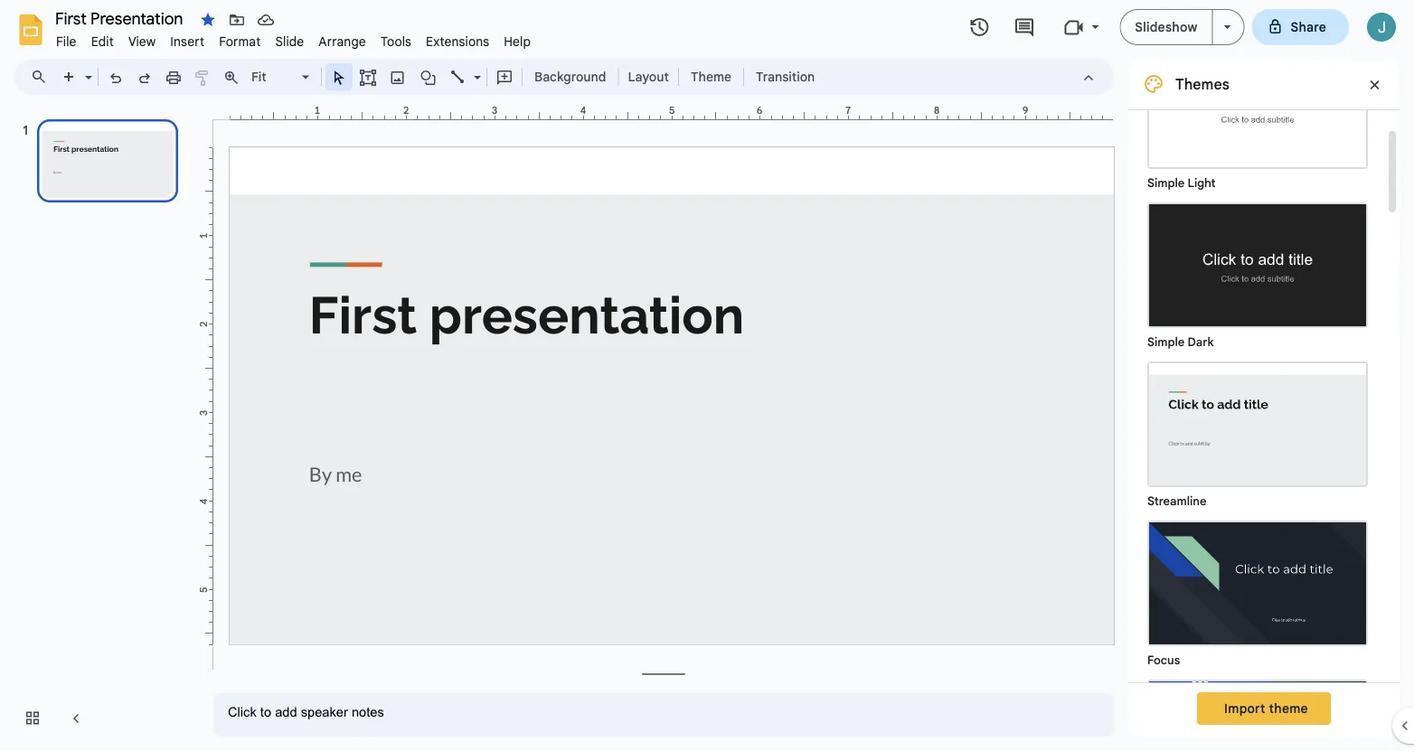 Task type: locate. For each thing, give the bounding box(es) containing it.
shift image
[[1149, 682, 1366, 751]]

simple for simple light
[[1147, 176, 1185, 190]]

slide
[[275, 33, 304, 49]]

Star checkbox
[[195, 7, 221, 33]]

theme
[[691, 69, 732, 85]]

transition
[[756, 69, 815, 85]]

tools menu item
[[373, 31, 419, 52]]

1 vertical spatial simple
[[1147, 335, 1185, 349]]

simple dark
[[1147, 335, 1214, 349]]

presentation options image
[[1224, 25, 1231, 29]]

navigation
[[0, 102, 199, 751]]

option group inside themes application
[[1128, 25, 1385, 751]]

arrange
[[319, 33, 366, 49]]

share
[[1291, 19, 1327, 35]]

Focus radio
[[1138, 512, 1377, 671]]

help menu item
[[497, 31, 538, 52]]

shape image
[[418, 64, 439, 90]]

option group containing simple light
[[1128, 25, 1385, 751]]

menu bar containing file
[[49, 24, 538, 53]]

option group
[[1128, 25, 1385, 751]]

background
[[534, 69, 606, 85]]

background button
[[526, 63, 614, 90]]

simple left dark
[[1147, 335, 1185, 349]]

0 vertical spatial simple
[[1147, 176, 1185, 190]]

2 simple from the top
[[1147, 335, 1185, 349]]

1 simple from the top
[[1147, 176, 1185, 190]]

simple inside "radio"
[[1147, 176, 1185, 190]]

Zoom field
[[246, 64, 317, 91]]

file menu item
[[49, 31, 84, 52]]

simple left light
[[1147, 176, 1185, 190]]

simple inside radio
[[1147, 335, 1185, 349]]

Zoom text field
[[249, 64, 299, 90]]

simple for simple dark
[[1147, 335, 1185, 349]]

Simple Light radio
[[1138, 34, 1377, 194]]

simple
[[1147, 176, 1185, 190], [1147, 335, 1185, 349]]

import theme
[[1224, 701, 1308, 717]]

import theme button
[[1197, 693, 1331, 725]]

simple light
[[1147, 176, 1216, 190]]

dark
[[1188, 335, 1214, 349]]

view
[[128, 33, 156, 49]]

insert
[[170, 33, 205, 49]]

menu bar
[[49, 24, 538, 53]]

Rename text field
[[49, 7, 194, 29]]

edit menu item
[[84, 31, 121, 52]]

arrange menu item
[[311, 31, 373, 52]]



Task type: vqa. For each thing, say whether or not it's contained in the screenshot.
OPENED
no



Task type: describe. For each thing, give the bounding box(es) containing it.
format menu item
[[212, 31, 268, 52]]

insert image image
[[387, 64, 408, 90]]

insert menu item
[[163, 31, 212, 52]]

new slide with layout image
[[80, 65, 92, 71]]

theme
[[1269, 701, 1308, 717]]

menu bar inside menu bar banner
[[49, 24, 538, 53]]

transition button
[[748, 63, 823, 90]]

slide menu item
[[268, 31, 311, 52]]

file
[[56, 33, 77, 49]]

tools
[[381, 33, 412, 49]]

themes section
[[1128, 25, 1400, 751]]

help
[[504, 33, 531, 49]]

import
[[1224, 701, 1266, 717]]

focus
[[1147, 653, 1180, 668]]

Streamline radio
[[1138, 353, 1377, 512]]

theme button
[[683, 63, 740, 90]]

light
[[1188, 176, 1216, 190]]

navigation inside themes application
[[0, 102, 199, 751]]

extensions
[[426, 33, 489, 49]]

Menus field
[[23, 64, 62, 90]]

edit
[[91, 33, 114, 49]]

slideshow
[[1135, 19, 1198, 35]]

streamline
[[1147, 494, 1207, 509]]

layout button
[[623, 63, 675, 90]]

Simple Dark radio
[[1138, 194, 1377, 353]]

Shift radio
[[1138, 671, 1377, 751]]

format
[[219, 33, 261, 49]]

themes application
[[0, 0, 1414, 751]]

slideshow button
[[1120, 9, 1213, 45]]

share button
[[1252, 9, 1349, 45]]

menu bar banner
[[0, 0, 1414, 751]]

main toolbar
[[53, 63, 824, 91]]

extensions menu item
[[419, 31, 497, 52]]

layout
[[628, 69, 669, 85]]

themes
[[1176, 75, 1230, 93]]

view menu item
[[121, 31, 163, 52]]



